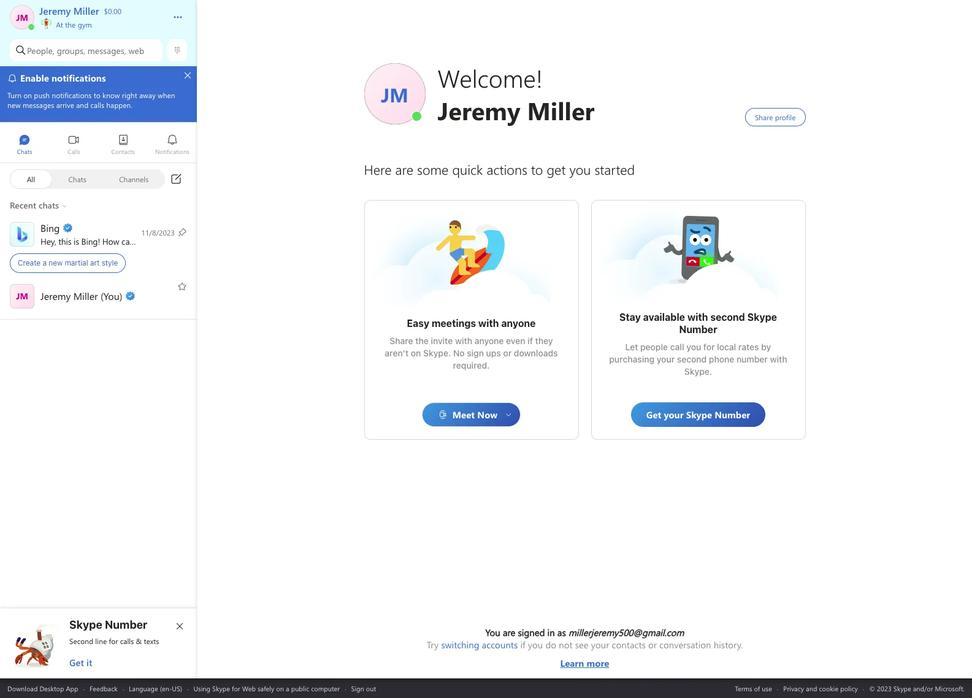 Task type: vqa. For each thing, say whether or not it's contained in the screenshot.
as
yes



Task type: locate. For each thing, give the bounding box(es) containing it.
share the invite with anyone even if they aren't on skype. no sign ups or downloads required.
[[385, 336, 560, 371]]

skype right using
[[212, 684, 230, 693]]

switching accounts link
[[441, 639, 518, 651]]

sign
[[351, 684, 364, 693]]

hey,
[[40, 235, 56, 247]]

on down 'share'
[[411, 348, 421, 358]]

1 vertical spatial you
[[687, 342, 702, 352]]

feedback
[[90, 684, 118, 693]]

you right help
[[159, 235, 173, 247]]

with up no
[[455, 336, 473, 346]]

second inside stay available with second skype number
[[711, 312, 745, 323]]

second inside let people call you for local rates by purchasing your second phone number with skype.
[[677, 354, 707, 364]]

if inside try switching accounts if you do not see your contacts or conversation history. learn more
[[521, 639, 526, 651]]

people, groups, messages, web button
[[10, 39, 163, 61]]

1 vertical spatial the
[[416, 336, 429, 346]]

purchasing
[[610, 354, 655, 364]]

your down the call
[[657, 354, 675, 364]]

1 horizontal spatial second
[[711, 312, 745, 323]]

2 horizontal spatial skype
[[748, 312, 777, 323]]

you right the call
[[687, 342, 702, 352]]

more
[[587, 657, 610, 669]]

a left new
[[43, 258, 47, 268]]

0 horizontal spatial your
[[591, 639, 610, 651]]

the right at at the top
[[65, 20, 76, 29]]

chats
[[68, 174, 86, 184]]

1 vertical spatial your
[[591, 639, 610, 651]]

skype number
[[69, 619, 147, 631]]

2 horizontal spatial for
[[704, 342, 715, 352]]

web
[[129, 44, 144, 56]]

no
[[453, 348, 465, 358]]

2 vertical spatial you
[[528, 639, 543, 651]]

this
[[58, 235, 71, 247]]

use
[[762, 684, 773, 693]]

anyone up ups
[[475, 336, 504, 346]]

2 horizontal spatial you
[[687, 342, 702, 352]]

second up local
[[711, 312, 745, 323]]

or right contacts
[[649, 639, 657, 651]]

1 vertical spatial for
[[109, 636, 118, 646]]

1 horizontal spatial your
[[657, 354, 675, 364]]

0 horizontal spatial skype.
[[423, 348, 451, 358]]

0 horizontal spatial the
[[65, 20, 76, 29]]

with down by
[[770, 354, 788, 364]]

the inside the at the gym button
[[65, 20, 76, 29]]

if right are
[[521, 639, 526, 651]]

1 horizontal spatial skype
[[212, 684, 230, 693]]

line
[[95, 636, 107, 646]]

0 vertical spatial your
[[657, 354, 675, 364]]

1 horizontal spatial you
[[528, 639, 543, 651]]

if inside share the invite with anyone even if they aren't on skype. no sign ups or downloads required.
[[528, 336, 533, 346]]

0 horizontal spatial you
[[159, 235, 173, 247]]

easy meetings with anyone
[[407, 318, 536, 329]]

skype number element
[[10, 619, 187, 669]]

bing
[[81, 235, 98, 247]]

a left public
[[286, 684, 289, 693]]

the inside share the invite with anyone even if they aren't on skype. no sign ups or downloads required.
[[416, 336, 429, 346]]

1 horizontal spatial number
[[679, 324, 718, 335]]

1 vertical spatial skype.
[[685, 366, 712, 377]]

1 vertical spatial skype
[[69, 619, 102, 631]]

1 horizontal spatial or
[[649, 639, 657, 651]]

try switching accounts if you do not see your contacts or conversation history. learn more
[[427, 639, 743, 669]]

on
[[411, 348, 421, 358], [276, 684, 284, 693]]

2 vertical spatial for
[[232, 684, 240, 693]]

for inside skype number element
[[109, 636, 118, 646]]

1 vertical spatial number
[[105, 619, 147, 631]]

let
[[626, 342, 638, 352]]

second line for calls & texts
[[69, 636, 159, 646]]

0 vertical spatial you
[[159, 235, 173, 247]]

0 horizontal spatial for
[[109, 636, 118, 646]]

privacy and cookie policy link
[[784, 684, 858, 693]]

skype up by
[[748, 312, 777, 323]]

1 vertical spatial anyone
[[475, 336, 504, 346]]

learn more link
[[427, 651, 743, 669]]

1 horizontal spatial skype.
[[685, 366, 712, 377]]

let people call you for local rates by purchasing your second phone number with skype.
[[610, 342, 790, 377]]

0 vertical spatial number
[[679, 324, 718, 335]]

1 vertical spatial or
[[649, 639, 657, 651]]

rates
[[739, 342, 759, 352]]

required.
[[453, 360, 490, 371]]

0 horizontal spatial a
[[43, 258, 47, 268]]

with inside stay available with second skype number
[[688, 312, 708, 323]]

privacy
[[784, 684, 805, 693]]

phone
[[709, 354, 735, 364]]

easy
[[407, 318, 430, 329]]

1 horizontal spatial on
[[411, 348, 421, 358]]

see
[[575, 639, 589, 651]]

you left do
[[528, 639, 543, 651]]

for for using skype for web safely on a public computer
[[232, 684, 240, 693]]

for
[[704, 342, 715, 352], [109, 636, 118, 646], [232, 684, 240, 693]]

skype.
[[423, 348, 451, 358], [685, 366, 712, 377]]

in
[[548, 627, 555, 639]]

0 vertical spatial on
[[411, 348, 421, 358]]

for left local
[[704, 342, 715, 352]]

are
[[503, 627, 516, 639]]

0 horizontal spatial or
[[503, 348, 512, 358]]

skype. down invite
[[423, 348, 451, 358]]

switching
[[441, 639, 480, 651]]

0 horizontal spatial if
[[521, 639, 526, 651]]

0 horizontal spatial on
[[276, 684, 284, 693]]

accounts
[[482, 639, 518, 651]]

number
[[679, 324, 718, 335], [105, 619, 147, 631]]

gym
[[78, 20, 92, 29]]

or inside try switching accounts if you do not see your contacts or conversation history. learn more
[[649, 639, 657, 651]]

1 vertical spatial if
[[521, 639, 526, 651]]

second down the call
[[677, 354, 707, 364]]

sign
[[467, 348, 484, 358]]

tab list
[[0, 129, 197, 163]]

with right "available"
[[688, 312, 708, 323]]

1 horizontal spatial a
[[286, 684, 289, 693]]

0 vertical spatial or
[[503, 348, 512, 358]]

your right see at the bottom right of page
[[591, 639, 610, 651]]

if up the downloads
[[528, 336, 533, 346]]

1 vertical spatial second
[[677, 354, 707, 364]]

0 horizontal spatial number
[[105, 619, 147, 631]]

number up the call
[[679, 324, 718, 335]]

do
[[546, 639, 557, 651]]

downloads
[[514, 348, 558, 358]]

how
[[102, 235, 119, 247]]

0 vertical spatial second
[[711, 312, 745, 323]]

0 vertical spatial if
[[528, 336, 533, 346]]

groups,
[[57, 44, 85, 56]]

the down easy
[[416, 336, 429, 346]]

sign out
[[351, 684, 376, 693]]

for right line
[[109, 636, 118, 646]]

skype up the second
[[69, 619, 102, 631]]

skype. down phone at the right of page
[[685, 366, 712, 377]]

meetings
[[432, 318, 476, 329]]

0 vertical spatial skype
[[748, 312, 777, 323]]

1 horizontal spatial the
[[416, 336, 429, 346]]

0 horizontal spatial second
[[677, 354, 707, 364]]

desktop
[[40, 684, 64, 693]]

for left web
[[232, 684, 240, 693]]

or right ups
[[503, 348, 512, 358]]

web
[[242, 684, 256, 693]]

number up calls
[[105, 619, 147, 631]]

1 horizontal spatial if
[[528, 336, 533, 346]]

martial
[[65, 258, 88, 268]]

0 vertical spatial the
[[65, 20, 76, 29]]

anyone up even
[[502, 318, 536, 329]]

your
[[657, 354, 675, 364], [591, 639, 610, 651]]

even
[[506, 336, 526, 346]]

people, groups, messages, web
[[27, 44, 144, 56]]

1 horizontal spatial for
[[232, 684, 240, 693]]

us)
[[172, 684, 182, 693]]

skype inside stay available with second skype number
[[748, 312, 777, 323]]

and
[[806, 684, 818, 693]]

at the gym button
[[39, 17, 161, 29]]

0 horizontal spatial skype
[[69, 619, 102, 631]]

on right safely on the bottom left of the page
[[276, 684, 284, 693]]

1 vertical spatial a
[[286, 684, 289, 693]]

download desktop app link
[[7, 684, 78, 693]]

0 vertical spatial for
[[704, 342, 715, 352]]

or
[[503, 348, 512, 358], [649, 639, 657, 651]]

contacts
[[612, 639, 646, 651]]

whosthis
[[662, 213, 700, 226]]

0 vertical spatial skype.
[[423, 348, 451, 358]]

using skype for web safely on a public computer link
[[194, 684, 340, 693]]

can
[[122, 235, 134, 247]]

you
[[159, 235, 173, 247], [687, 342, 702, 352], [528, 639, 543, 651]]

policy
[[841, 684, 858, 693]]

terms of use
[[735, 684, 773, 693]]

is
[[74, 235, 79, 247]]



Task type: describe. For each thing, give the bounding box(es) containing it.
they
[[535, 336, 553, 346]]

of
[[755, 684, 760, 693]]

get
[[69, 657, 84, 669]]

download
[[7, 684, 38, 693]]

app
[[66, 684, 78, 693]]

using
[[194, 684, 211, 693]]

0 vertical spatial anyone
[[502, 318, 536, 329]]

!
[[98, 235, 100, 247]]

download desktop app
[[7, 684, 78, 693]]

local
[[717, 342, 736, 352]]

not
[[559, 639, 573, 651]]

you inside let people call you for local rates by purchasing your second phone number with skype.
[[687, 342, 702, 352]]

language (en-us)
[[129, 684, 182, 693]]

public
[[291, 684, 309, 693]]

your inside let people call you for local rates by purchasing your second phone number with skype.
[[657, 354, 675, 364]]

texts
[[144, 636, 159, 646]]

privacy and cookie policy
[[784, 684, 858, 693]]

(en-
[[160, 684, 172, 693]]

language (en-us) link
[[129, 684, 182, 693]]

second
[[69, 636, 93, 646]]

it
[[87, 657, 92, 669]]

channels
[[119, 174, 149, 184]]

the for invite
[[416, 336, 429, 346]]

on inside share the invite with anyone even if they aren't on skype. no sign ups or downloads required.
[[411, 348, 421, 358]]

at the gym
[[54, 20, 92, 29]]

sign out link
[[351, 684, 376, 693]]

with inside share the invite with anyone even if they aren't on skype. no sign ups or downloads required.
[[455, 336, 473, 346]]

people
[[641, 342, 668, 352]]

help
[[141, 235, 157, 247]]

with inside let people call you for local rates by purchasing your second phone number with skype.
[[770, 354, 788, 364]]

feedback link
[[90, 684, 118, 693]]

computer
[[311, 684, 340, 693]]

your inside try switching accounts if you do not see your contacts or conversation history. learn more
[[591, 639, 610, 651]]

today?
[[175, 235, 199, 247]]

people,
[[27, 44, 55, 56]]

share
[[390, 336, 413, 346]]

by
[[762, 342, 772, 352]]

calls
[[120, 636, 134, 646]]

or inside share the invite with anyone even if they aren't on skype. no sign ups or downloads required.
[[503, 348, 512, 358]]

you
[[486, 627, 501, 639]]

for for second line for calls & texts
[[109, 636, 118, 646]]

available
[[643, 312, 685, 323]]

the for gym
[[65, 20, 76, 29]]

number inside stay available with second skype number
[[679, 324, 718, 335]]

as
[[558, 627, 566, 639]]

conversation
[[660, 639, 712, 651]]

create a new martial art style
[[18, 258, 118, 268]]

i
[[137, 235, 139, 247]]

language
[[129, 684, 158, 693]]

with up ups
[[479, 318, 499, 329]]

invite
[[431, 336, 453, 346]]

aren't
[[385, 348, 409, 358]]

art
[[90, 258, 100, 268]]

mansurfer
[[435, 219, 479, 232]]

number
[[737, 354, 768, 364]]

you inside try switching accounts if you do not see your contacts or conversation history. learn more
[[528, 639, 543, 651]]

safely
[[258, 684, 275, 693]]

you are signed in as
[[486, 627, 569, 639]]

2 vertical spatial skype
[[212, 684, 230, 693]]

stay available with second skype number
[[620, 312, 780, 335]]

out
[[366, 684, 376, 693]]

terms of use link
[[735, 684, 773, 693]]

skype. inside share the invite with anyone even if they aren't on skype. no sign ups or downloads required.
[[423, 348, 451, 358]]

ups
[[486, 348, 501, 358]]

signed
[[518, 627, 545, 639]]

messages,
[[88, 44, 126, 56]]

0 vertical spatial a
[[43, 258, 47, 268]]

stay
[[620, 312, 641, 323]]

style
[[102, 258, 118, 268]]

cookie
[[819, 684, 839, 693]]

call
[[671, 342, 685, 352]]

at
[[56, 20, 63, 29]]

learn
[[561, 657, 584, 669]]

terms
[[735, 684, 753, 693]]

skype. inside let people call you for local rates by purchasing your second phone number with skype.
[[685, 366, 712, 377]]

anyone inside share the invite with anyone even if they aren't on skype. no sign ups or downloads required.
[[475, 336, 504, 346]]

history.
[[714, 639, 743, 651]]

using skype for web safely on a public computer
[[194, 684, 340, 693]]

new
[[49, 258, 63, 268]]

for inside let people call you for local rates by purchasing your second phone number with skype.
[[704, 342, 715, 352]]

all
[[27, 174, 35, 184]]

hey, this is bing ! how can i help you today?
[[40, 235, 202, 247]]

1 vertical spatial on
[[276, 684, 284, 693]]

get it
[[69, 657, 92, 669]]



